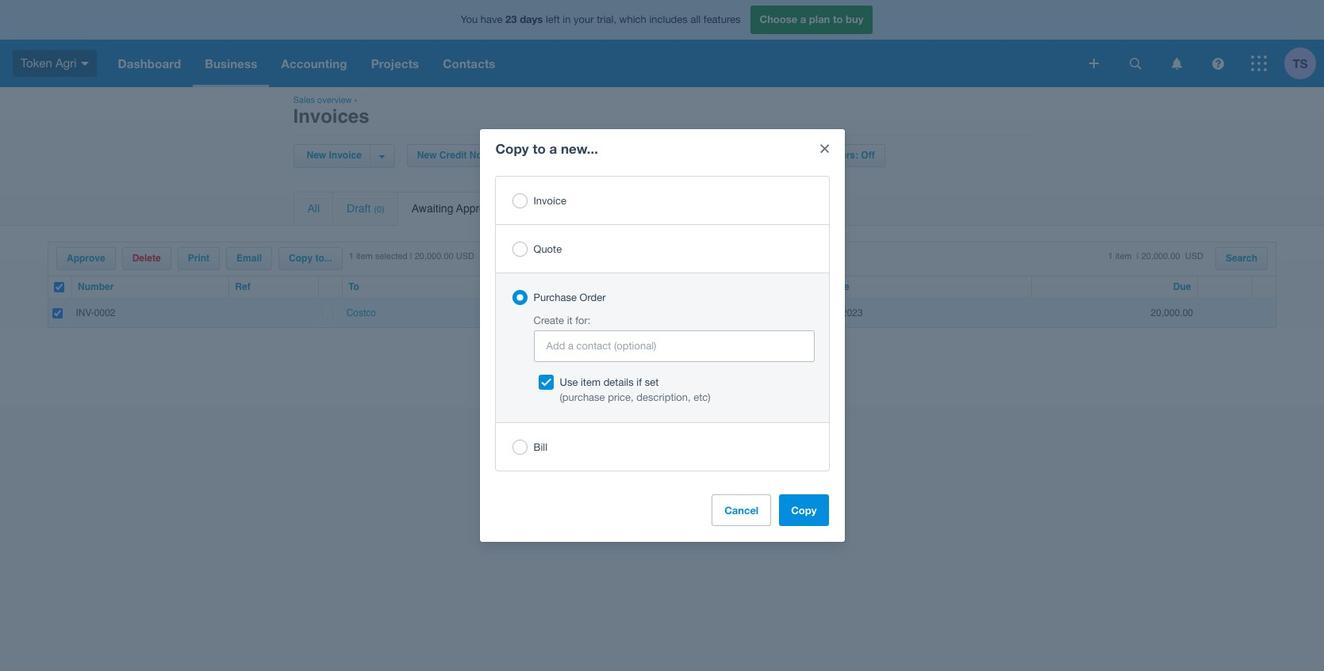 Task type: locate. For each thing, give the bounding box(es) containing it.
you
[[461, 14, 478, 26]]

0 horizontal spatial awaiting
[[412, 202, 453, 215]]

1 awaiting from the left
[[412, 202, 453, 215]]

1 new from the left
[[307, 150, 326, 161]]

new down invoices
[[307, 150, 326, 161]]

invoice reminders:                                  off
[[771, 150, 875, 161]]

0 horizontal spatial date
[[596, 282, 617, 293]]

20,000.00 right the '|'
[[415, 251, 454, 262]]

email
[[236, 253, 262, 264]]

date up dec 14, 2023
[[829, 282, 850, 293]]

1 due from the left
[[808, 282, 826, 293]]

date
[[596, 282, 617, 293], [829, 282, 850, 293]]

1 horizontal spatial date
[[829, 282, 850, 293]]

1 horizontal spatial invoice
[[771, 150, 803, 161]]

invoice left reminders:
[[771, 150, 803, 161]]

due for due 'link'
[[1173, 282, 1191, 293]]

0 horizontal spatial new
[[307, 150, 326, 161]]

1 horizontal spatial due
[[1173, 282, 1191, 293]]

due up dec
[[808, 282, 826, 293]]

2 invoice from the left
[[771, 150, 803, 161]]

svg image inside token agri popup button
[[81, 62, 89, 66]]

ref link
[[235, 282, 250, 293]]

2 due from the left
[[1173, 282, 1191, 293]]

to...
[[315, 253, 332, 264]]

new for new invoice
[[307, 150, 326, 161]]

0 horizontal spatial due
[[808, 282, 826, 293]]

date down payment
[[596, 282, 617, 293]]

invoices
[[293, 106, 369, 128]]

new invoice link
[[303, 145, 370, 167]]

new credit note link
[[408, 145, 500, 167]]

1 horizontal spatial 1
[[1108, 251, 1113, 262]]

email link
[[227, 248, 271, 270]]

ref
[[235, 282, 250, 293]]

item for 1 item                          | 20,000.00                              usd
[[1115, 251, 1132, 262]]

awaiting left approval
[[412, 202, 453, 215]]

0 vertical spatial 20,000.00
[[415, 251, 454, 262]]

1 vertical spatial 20,000.00
[[1151, 308, 1193, 319]]

1 horizontal spatial awaiting
[[540, 202, 582, 215]]

all
[[691, 14, 701, 26]]

1 item from the left
[[356, 251, 373, 262]]

item for 1 item selected | 20,000.00 usd
[[356, 251, 373, 262]]

all
[[307, 202, 320, 215]]

draft (0)
[[347, 202, 385, 215]]

sales
[[293, 95, 315, 106]]

1 for 1 item selected | 20,000.00 usd
[[349, 251, 354, 262]]

due date link
[[808, 282, 850, 293]]

2 item from the left
[[1115, 251, 1132, 262]]

due
[[808, 282, 826, 293], [1173, 282, 1191, 293]]

invoice
[[329, 150, 362, 161], [771, 150, 803, 161]]

to
[[348, 282, 359, 293]]

20,000.00
[[415, 251, 454, 262], [1151, 308, 1193, 319]]

your
[[574, 14, 594, 26]]

new for new credit note
[[417, 150, 437, 161]]

1 horizontal spatial new
[[417, 150, 437, 161]]

awaiting left payment
[[540, 202, 582, 215]]

invoice down invoices
[[329, 150, 362, 161]]

statements
[[549, 150, 600, 161]]

buy
[[846, 13, 864, 26]]

date link
[[596, 282, 617, 293]]

approval
[[456, 202, 500, 215]]

note
[[470, 150, 491, 161]]

dec
[[806, 308, 823, 319]]

1 invoice from the left
[[329, 150, 362, 161]]

20,000.00 down due 'link'
[[1151, 308, 1193, 319]]

0 horizontal spatial 1
[[349, 251, 354, 262]]

new
[[307, 150, 326, 161], [417, 150, 437, 161]]

2 1 from the left
[[1108, 251, 1113, 262]]

send
[[523, 150, 547, 161]]

0 horizontal spatial item
[[356, 251, 373, 262]]

due down 1 item                          | 20,000.00                              usd
[[1173, 282, 1191, 293]]

number
[[78, 282, 114, 293]]

item
[[356, 251, 373, 262], [1115, 251, 1132, 262]]

which
[[619, 14, 646, 26]]

sales overview link
[[293, 95, 352, 106]]

delete link
[[123, 248, 170, 270]]

token
[[21, 56, 52, 70]]

awaiting
[[412, 202, 453, 215], [540, 202, 582, 215]]

features
[[704, 14, 741, 26]]

0 horizontal spatial invoice
[[329, 150, 362, 161]]

plan
[[809, 13, 830, 26]]

1
[[349, 251, 354, 262], [1108, 251, 1113, 262]]

new credit note
[[417, 150, 491, 161]]

None checkbox
[[54, 283, 64, 293], [52, 308, 63, 319], [54, 283, 64, 293], [52, 308, 63, 319]]

search link
[[1216, 248, 1267, 270]]

0 horizontal spatial 20,000.00
[[415, 251, 454, 262]]

delete
[[132, 253, 161, 264]]

dec 14, 2023
[[806, 308, 868, 319]]

send statements link
[[514, 145, 610, 167]]

(1)
[[503, 205, 513, 215]]

print
[[188, 253, 209, 264]]

copy to... link
[[279, 248, 342, 270]]

1 1 from the left
[[349, 251, 354, 262]]

(0)
[[374, 205, 385, 215]]

left
[[546, 14, 560, 26]]

|
[[410, 251, 412, 262]]

to link
[[348, 282, 359, 293]]

1 horizontal spatial item
[[1115, 251, 1132, 262]]

23
[[505, 13, 517, 26]]

token agri button
[[0, 40, 106, 87]]

2 new from the left
[[417, 150, 437, 161]]

svg image
[[1251, 56, 1267, 71], [1129, 58, 1141, 69], [1171, 58, 1182, 69], [1212, 58, 1224, 69], [1089, 59, 1099, 68], [81, 62, 89, 66]]

new left credit
[[417, 150, 437, 161]]

2 awaiting from the left
[[540, 202, 582, 215]]

token agri
[[21, 56, 77, 70]]



Task type: vqa. For each thing, say whether or not it's contained in the screenshot.
INV-0033 W08-
no



Task type: describe. For each thing, give the bounding box(es) containing it.
in
[[563, 14, 571, 26]]

approve link
[[57, 248, 115, 270]]

1 item selected | 20,000.00 usd
[[349, 251, 474, 262]]

send statements
[[523, 150, 600, 161]]

choose a plan to buy
[[760, 13, 864, 26]]

14,
[[826, 308, 839, 319]]

a
[[800, 13, 806, 26]]

sales overview › invoices
[[293, 95, 369, 128]]

payment
[[585, 202, 629, 215]]

0002
[[94, 308, 115, 319]]

1 horizontal spatial 20,000.00
[[1151, 308, 1193, 319]]

1 for 1 item                          | 20,000.00                              usd
[[1108, 251, 1113, 262]]

copy
[[289, 253, 313, 264]]

ts banner
[[0, 0, 1324, 87]]

1 date from the left
[[596, 282, 617, 293]]

you have 23 days left in your trial, which includes all features
[[461, 13, 741, 26]]

ts button
[[1284, 40, 1324, 87]]

costco link
[[346, 308, 376, 319]]

awaiting payment link
[[527, 193, 656, 225]]

credit
[[439, 150, 467, 161]]

have
[[481, 14, 503, 26]]

off
[[861, 150, 875, 161]]

awaiting for awaiting approval (1)
[[412, 202, 453, 215]]

inv-
[[76, 308, 94, 319]]

number link
[[78, 282, 114, 293]]

2023
[[842, 308, 863, 319]]

new invoice
[[307, 150, 362, 161]]

draft
[[347, 202, 371, 215]]

search
[[1226, 253, 1257, 264]]

usd
[[456, 251, 474, 262]]

awaiting approval (1)
[[412, 202, 513, 215]]

all link
[[294, 193, 332, 225]]

inv-0002
[[76, 308, 115, 319]]

approve
[[67, 253, 105, 264]]

ts
[[1293, 56, 1308, 70]]

print link
[[178, 248, 219, 270]]

overview
[[317, 95, 352, 106]]

›
[[354, 95, 357, 106]]

awaiting payment
[[540, 202, 632, 215]]

costco
[[346, 308, 376, 319]]

invoice inside invoice reminders:                                  off link
[[771, 150, 803, 161]]

trial,
[[597, 14, 616, 26]]

reminders:
[[806, 150, 858, 161]]

choose
[[760, 13, 797, 26]]

days
[[520, 13, 543, 26]]

invoice reminders:                                  off link
[[748, 145, 884, 167]]

invoice inside new invoice link
[[329, 150, 362, 161]]

1 item                          | 20,000.00                              usd
[[1108, 251, 1204, 262]]

awaiting for awaiting payment
[[540, 202, 582, 215]]

copy to...
[[289, 253, 332, 264]]

includes
[[649, 14, 688, 26]]

agri
[[55, 56, 77, 70]]

selected
[[375, 251, 408, 262]]

due for due date
[[808, 282, 826, 293]]

to
[[833, 13, 843, 26]]

2 date from the left
[[829, 282, 850, 293]]

due link
[[1173, 282, 1191, 293]]

due date
[[808, 282, 850, 293]]



